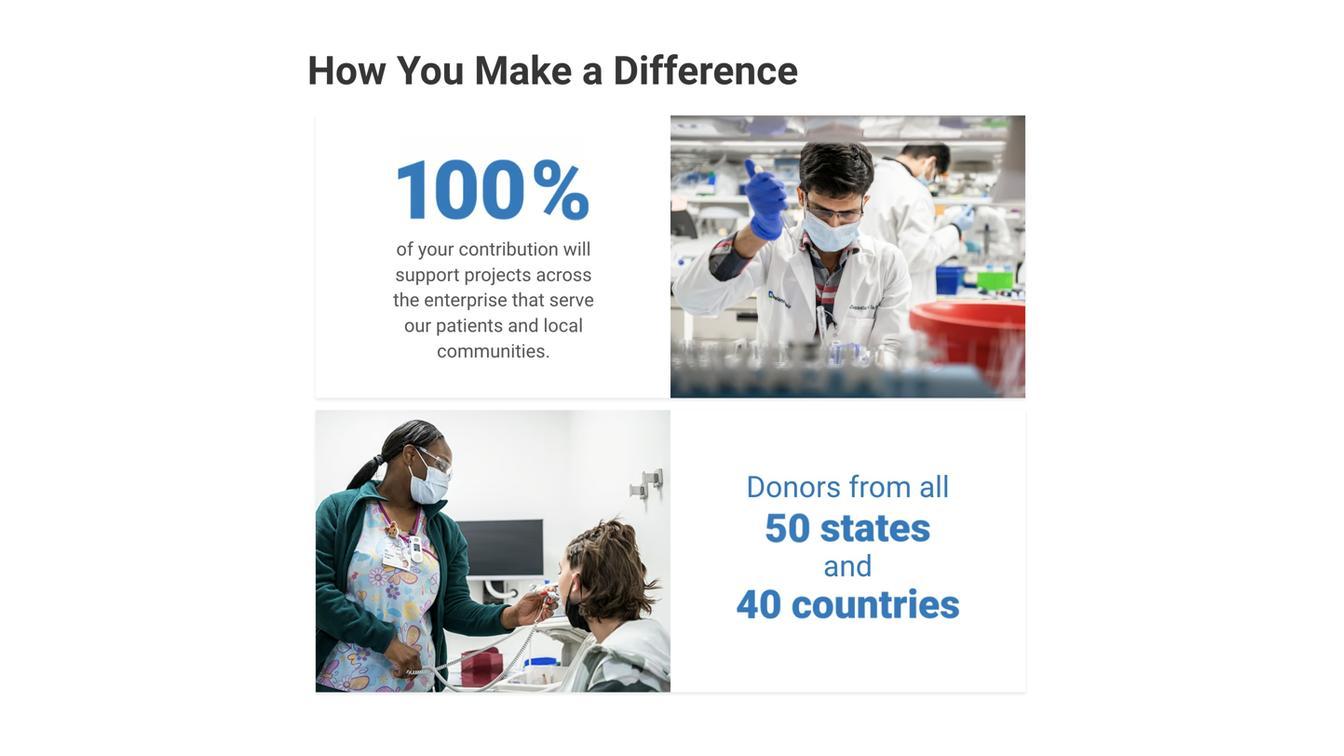 Task type: describe. For each thing, give the bounding box(es) containing it.
how you make a difference
[[307, 48, 799, 94]]

how
[[307, 48, 387, 94]]

difference
[[613, 48, 799, 94]]

make
[[474, 48, 572, 94]]

you
[[397, 48, 465, 94]]

a
[[582, 48, 604, 94]]



Task type: vqa. For each thing, say whether or not it's contained in the screenshot.
How
yes



